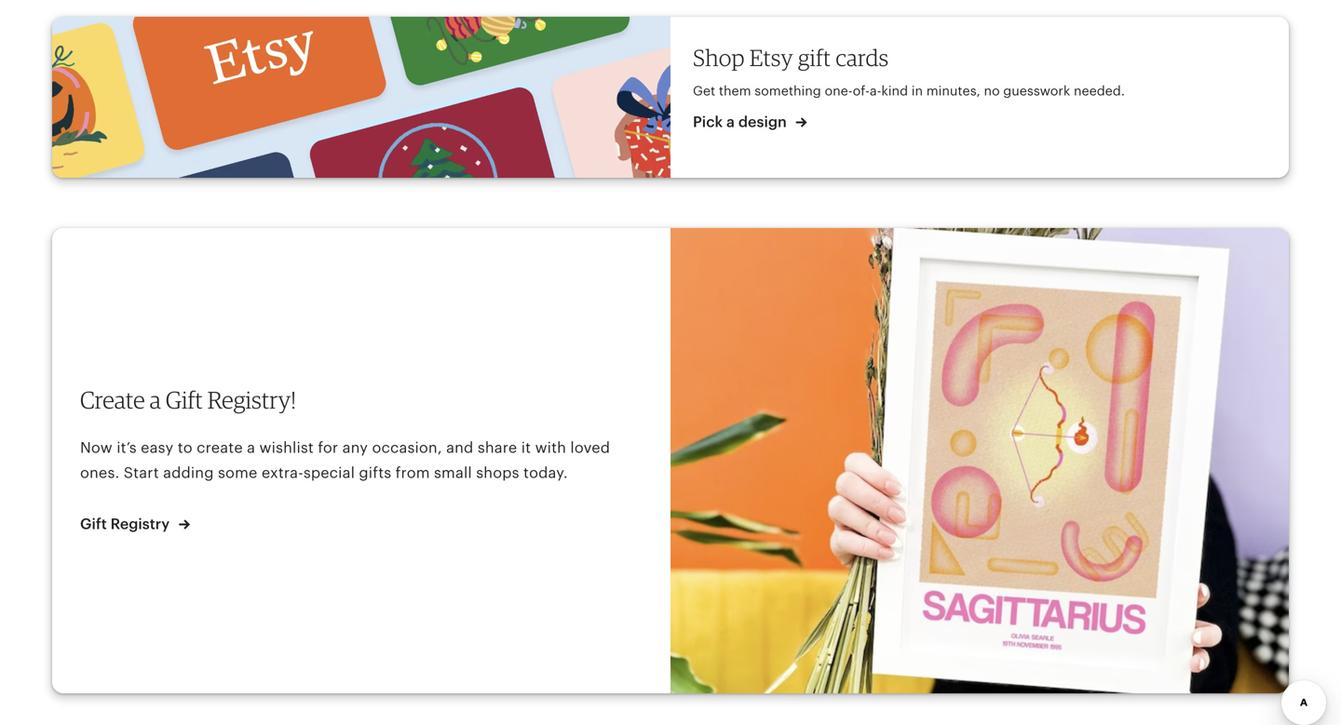 Task type: vqa. For each thing, say whether or not it's contained in the screenshot.
Create
yes



Task type: describe. For each thing, give the bounding box(es) containing it.
create a gift registry!
[[80, 386, 296, 415]]

design
[[739, 113, 787, 130]]

them
[[719, 84, 751, 98]]

a inside the now it's easy to create a wishlist for any occasion, and share it with loved ones. start adding some extra-special gifts from small shops today.
[[247, 440, 255, 456]]

registry
[[111, 516, 170, 533]]

ones.
[[80, 465, 120, 482]]

with
[[535, 440, 566, 456]]

a for design
[[727, 113, 735, 130]]

gift inside 'gift registry' link
[[80, 516, 107, 533]]

etsy
[[750, 44, 794, 71]]

special
[[304, 465, 355, 482]]

from
[[396, 465, 430, 482]]

one-
[[825, 84, 853, 98]]

some
[[218, 465, 258, 482]]

now
[[80, 440, 113, 456]]

cards
[[836, 44, 889, 71]]

gift
[[798, 44, 831, 71]]

of-
[[853, 84, 870, 98]]

now it's easy to create a wishlist for any occasion, and share it with loved ones. start adding some extra-special gifts from small shops today.
[[80, 440, 610, 482]]

in
[[912, 84, 923, 98]]

any
[[342, 440, 368, 456]]

kind
[[882, 84, 908, 98]]

gift registry
[[80, 516, 173, 533]]

loved
[[571, 440, 610, 456]]

guesswork
[[1004, 84, 1071, 98]]

extra-
[[262, 465, 304, 482]]

create
[[80, 386, 145, 415]]

gifts
[[359, 465, 392, 482]]

create
[[197, 440, 243, 456]]

shops
[[476, 465, 519, 482]]



Task type: locate. For each thing, give the bounding box(es) containing it.
1 vertical spatial gift
[[80, 516, 107, 533]]

registry!
[[207, 386, 296, 415]]

a right 'create' at the left of page
[[150, 386, 161, 415]]

gift registry image
[[671, 228, 1289, 694]]

0 vertical spatial gift
[[166, 386, 203, 415]]

adding
[[163, 465, 214, 482]]

2 horizontal spatial a
[[727, 113, 735, 130]]

1 horizontal spatial a
[[247, 440, 255, 456]]

shop etsy gift cards
[[693, 44, 889, 71]]

get
[[693, 84, 716, 98]]

2 vertical spatial a
[[247, 440, 255, 456]]

0 horizontal spatial gift
[[80, 516, 107, 533]]

it's
[[117, 440, 137, 456]]

1 horizontal spatial gift
[[166, 386, 203, 415]]

small
[[434, 465, 472, 482]]

gift up to
[[166, 386, 203, 415]]

0 horizontal spatial a
[[150, 386, 161, 415]]

gift
[[166, 386, 203, 415], [80, 516, 107, 533]]

needed.
[[1074, 84, 1125, 98]]

something
[[755, 84, 821, 98]]

today.
[[524, 465, 568, 482]]

1 vertical spatial a
[[150, 386, 161, 415]]

easy
[[141, 440, 174, 456]]

pick a design
[[693, 113, 791, 130]]

a for gift
[[150, 386, 161, 415]]

it
[[521, 440, 531, 456]]

get them something one-of-a-kind in minutes, no guesswork needed.
[[693, 84, 1125, 98]]

no
[[984, 84, 1000, 98]]

to
[[178, 440, 193, 456]]

occasion,
[[372, 440, 442, 456]]

0 vertical spatial a
[[727, 113, 735, 130]]

a up the some
[[247, 440, 255, 456]]

start
[[124, 465, 159, 482]]

gift left the registry
[[80, 516, 107, 533]]

etsy gift card image image
[[52, 17, 671, 178]]

share
[[478, 440, 517, 456]]

a
[[727, 113, 735, 130], [150, 386, 161, 415], [247, 440, 255, 456]]

for
[[318, 440, 338, 456]]

a-
[[870, 84, 882, 98]]

gift registry link
[[80, 514, 190, 535]]

and
[[446, 440, 474, 456]]

minutes,
[[927, 84, 981, 98]]

shop
[[693, 44, 745, 71]]

a right pick
[[727, 113, 735, 130]]

wishlist
[[259, 440, 314, 456]]

pick
[[693, 113, 723, 130]]



